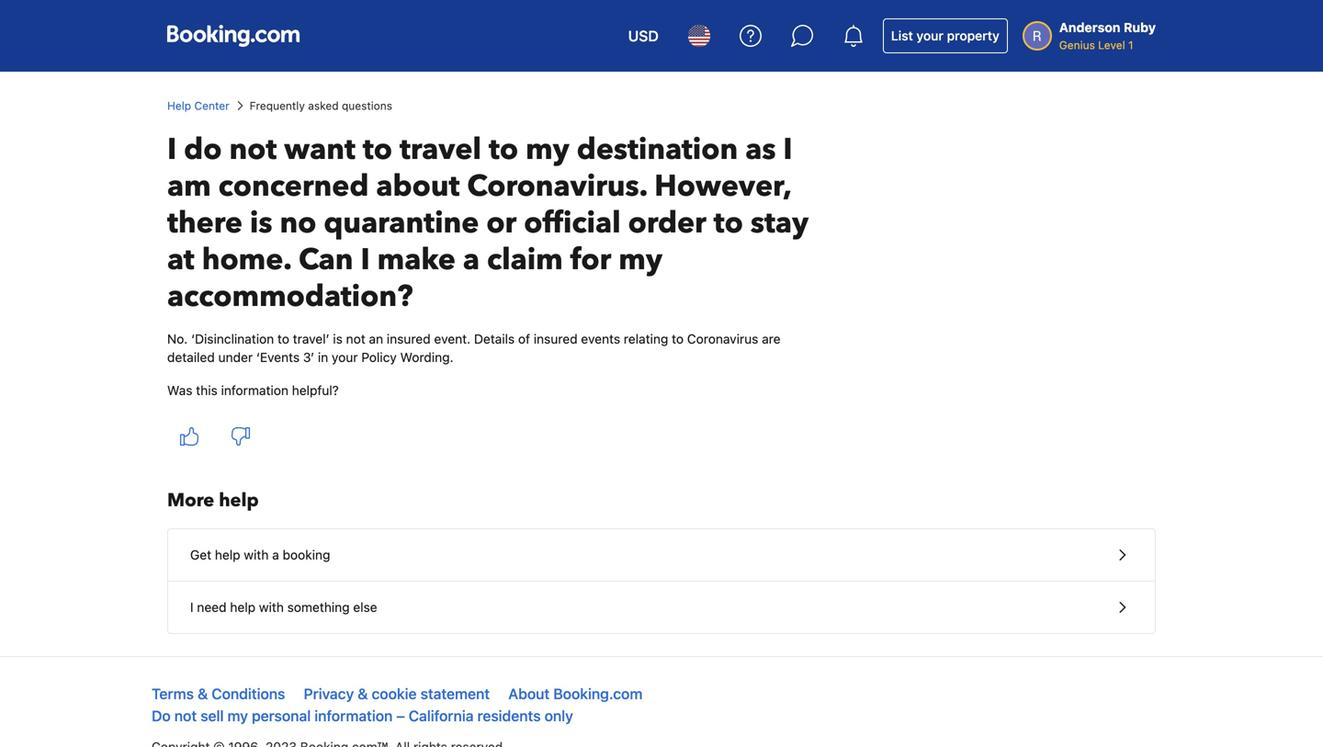 Task type: locate. For each thing, give the bounding box(es) containing it.
0 horizontal spatial is
[[250, 203, 273, 243]]

with
[[244, 547, 269, 563], [259, 600, 284, 615]]

0 horizontal spatial insured
[[387, 331, 431, 347]]

insured
[[387, 331, 431, 347], [534, 331, 578, 347]]

my right for
[[619, 240, 663, 280]]

2 horizontal spatial not
[[346, 331, 366, 347]]

however,
[[655, 166, 791, 206]]

frequently
[[250, 99, 305, 112]]

usd
[[628, 27, 659, 45]]

1 horizontal spatial not
[[229, 130, 277, 170]]

i
[[167, 130, 177, 170], [784, 130, 793, 170], [361, 240, 370, 280], [190, 600, 194, 615]]

your inside no. 'disinclination to travel' is not an insured event. details of insured events relating to coronavirus are detailed under 'events 3' in your policy wording.
[[332, 350, 358, 365]]

is left no on the top left of the page
[[250, 203, 273, 243]]

are
[[762, 331, 781, 347]]

is right travel'
[[333, 331, 343, 347]]

1 horizontal spatial is
[[333, 331, 343, 347]]

not
[[229, 130, 277, 170], [346, 331, 366, 347], [174, 707, 197, 725]]

a
[[463, 240, 480, 280], [272, 547, 279, 563]]

help
[[219, 488, 259, 513], [215, 547, 240, 563], [230, 600, 256, 615]]

ruby
[[1124, 20, 1156, 35]]

i left 'need'
[[190, 600, 194, 615]]

2 & from the left
[[358, 685, 368, 703]]

help center
[[167, 99, 229, 112]]

stay
[[751, 203, 809, 243]]

1 vertical spatial my
[[619, 240, 663, 280]]

&
[[198, 685, 208, 703], [358, 685, 368, 703]]

help right get at bottom left
[[215, 547, 240, 563]]

privacy & cookie statement link
[[304, 685, 490, 703]]

more
[[167, 488, 214, 513]]

want
[[284, 130, 356, 170]]

about
[[376, 166, 460, 206]]

–
[[397, 707, 405, 725]]

1 vertical spatial help
[[215, 547, 240, 563]]

i inside button
[[190, 600, 194, 615]]

home.
[[202, 240, 291, 280]]

do
[[152, 707, 171, 725]]

1 horizontal spatial your
[[917, 28, 944, 43]]

more help
[[167, 488, 259, 513]]

is inside 'i do not want to travel to my destination as i am concerned about coronavirus. however, there is no quarantine or official order to stay at home. can i make a claim for my accommodation?'
[[250, 203, 273, 243]]

events
[[581, 331, 621, 347]]

detailed
[[167, 350, 215, 365]]

usd button
[[617, 14, 670, 58]]

i left do on the left top
[[167, 130, 177, 170]]

& for terms
[[198, 685, 208, 703]]

my up official
[[526, 130, 570, 170]]

california
[[409, 707, 474, 725]]

not inside about booking.com do not sell my personal information – california residents only
[[174, 707, 197, 725]]

my down conditions on the bottom left of the page
[[228, 707, 248, 725]]

2 insured from the left
[[534, 331, 578, 347]]

not left the an
[[346, 331, 366, 347]]

can
[[299, 240, 353, 280]]

0 vertical spatial information
[[221, 383, 289, 398]]

1 vertical spatial not
[[346, 331, 366, 347]]

a inside button
[[272, 547, 279, 563]]

your
[[917, 28, 944, 43], [332, 350, 358, 365]]

1 horizontal spatial insured
[[534, 331, 578, 347]]

booking.com online hotel reservations image
[[167, 25, 300, 47]]

0 horizontal spatial a
[[272, 547, 279, 563]]

not down frequently
[[229, 130, 277, 170]]

help
[[167, 99, 191, 112]]

your right list
[[917, 28, 944, 43]]

insured right of
[[534, 331, 578, 347]]

not inside no. 'disinclination to travel' is not an insured event. details of insured events relating to coronavirus are detailed under 'events 3' in your policy wording.
[[346, 331, 366, 347]]

a left "booking"
[[272, 547, 279, 563]]

anderson
[[1060, 20, 1121, 35]]

this
[[196, 383, 218, 398]]

0 horizontal spatial not
[[174, 707, 197, 725]]

with left "booking"
[[244, 547, 269, 563]]

help center button
[[167, 97, 229, 114]]

1 horizontal spatial &
[[358, 685, 368, 703]]

0 vertical spatial a
[[463, 240, 480, 280]]

1 vertical spatial information
[[315, 707, 393, 725]]

at
[[167, 240, 195, 280]]

an
[[369, 331, 383, 347]]

information down privacy
[[315, 707, 393, 725]]

0 vertical spatial is
[[250, 203, 273, 243]]

policy
[[362, 350, 397, 365]]

with left something
[[259, 600, 284, 615]]

1 horizontal spatial a
[[463, 240, 480, 280]]

information
[[221, 383, 289, 398], [315, 707, 393, 725]]

2 vertical spatial my
[[228, 707, 248, 725]]

3'
[[303, 350, 314, 365]]

i right as
[[784, 130, 793, 170]]

1 vertical spatial with
[[259, 600, 284, 615]]

2 vertical spatial not
[[174, 707, 197, 725]]

was
[[167, 383, 193, 398]]

1 horizontal spatial information
[[315, 707, 393, 725]]

your right in
[[332, 350, 358, 365]]

center
[[194, 99, 229, 112]]

was this information helpful?
[[167, 383, 339, 398]]

a left or
[[463, 240, 480, 280]]

in
[[318, 350, 328, 365]]

booking.com
[[554, 685, 643, 703]]

my
[[526, 130, 570, 170], [619, 240, 663, 280], [228, 707, 248, 725]]

property
[[947, 28, 1000, 43]]

information down "under"
[[221, 383, 289, 398]]

'events
[[256, 350, 300, 365]]

not inside 'i do not want to travel to my destination as i am concerned about coronavirus. however, there is no quarantine or official order to stay at home. can i make a claim for my accommodation?'
[[229, 130, 277, 170]]

travel
[[400, 130, 482, 170]]

1 vertical spatial is
[[333, 331, 343, 347]]

& up sell
[[198, 685, 208, 703]]

about booking.com link
[[509, 685, 643, 703]]

1 vertical spatial your
[[332, 350, 358, 365]]

to right relating
[[672, 331, 684, 347]]

0 vertical spatial not
[[229, 130, 277, 170]]

asked
[[308, 99, 339, 112]]

1 vertical spatial a
[[272, 547, 279, 563]]

need
[[197, 600, 227, 615]]

help right 'need'
[[230, 600, 256, 615]]

under
[[218, 350, 253, 365]]

information inside about booking.com do not sell my personal information – california residents only
[[315, 707, 393, 725]]

0 horizontal spatial your
[[332, 350, 358, 365]]

insured up wording.
[[387, 331, 431, 347]]

a inside 'i do not want to travel to my destination as i am concerned about coronavirus. however, there is no quarantine or official order to stay at home. can i make a claim for my accommodation?'
[[463, 240, 480, 280]]

& up do not sell my personal information – california residents only link
[[358, 685, 368, 703]]

is
[[250, 203, 273, 243], [333, 331, 343, 347]]

about
[[509, 685, 550, 703]]

2 vertical spatial help
[[230, 600, 256, 615]]

1
[[1129, 39, 1134, 51]]

1 & from the left
[[198, 685, 208, 703]]

coronavirus
[[687, 331, 759, 347]]

help right the more
[[219, 488, 259, 513]]

0 vertical spatial with
[[244, 547, 269, 563]]

with inside the i need help with something else button
[[259, 600, 284, 615]]

to left stay
[[714, 203, 744, 243]]

i need help with something else
[[190, 600, 377, 615]]

to up ''events'
[[278, 331, 290, 347]]

to
[[363, 130, 393, 170], [489, 130, 519, 170], [714, 203, 744, 243], [278, 331, 290, 347], [672, 331, 684, 347]]

cookie
[[372, 685, 417, 703]]

relating
[[624, 331, 669, 347]]

0 vertical spatial help
[[219, 488, 259, 513]]

not right do
[[174, 707, 197, 725]]

helpful?
[[292, 383, 339, 398]]

0 vertical spatial my
[[526, 130, 570, 170]]

1 horizontal spatial my
[[526, 130, 570, 170]]

0 horizontal spatial my
[[228, 707, 248, 725]]

0 horizontal spatial &
[[198, 685, 208, 703]]



Task type: describe. For each thing, give the bounding box(es) containing it.
privacy & cookie statement
[[304, 685, 490, 703]]

privacy
[[304, 685, 354, 703]]

to right travel
[[489, 130, 519, 170]]

am
[[167, 166, 211, 206]]

coronavirus.
[[467, 166, 647, 206]]

there
[[167, 203, 243, 243]]

or
[[487, 203, 517, 243]]

no. 'disinclination to travel' is not an insured event. details of insured events relating to coronavirus are detailed under 'events 3' in your policy wording.
[[167, 331, 781, 365]]

destination
[[577, 130, 738, 170]]

list your property
[[891, 28, 1000, 43]]

1 insured from the left
[[387, 331, 431, 347]]

help for more
[[219, 488, 259, 513]]

2 horizontal spatial my
[[619, 240, 663, 280]]

official
[[524, 203, 621, 243]]

i do not want to travel to my destination as i am concerned about coronavirus. however, there is no quarantine or official order to stay at home. can i make a claim for my accommodation?
[[167, 130, 809, 317]]

about booking.com do not sell my personal information – california residents only
[[152, 685, 643, 725]]

my inside about booking.com do not sell my personal information – california residents only
[[228, 707, 248, 725]]

do not sell my personal information – california residents only link
[[152, 707, 573, 725]]

claim
[[487, 240, 563, 280]]

accommodation?
[[167, 277, 413, 317]]

genius
[[1060, 39, 1096, 51]]

else
[[353, 600, 377, 615]]

personal
[[252, 707, 311, 725]]

order
[[628, 203, 707, 243]]

booking
[[283, 547, 330, 563]]

quarantine
[[324, 203, 479, 243]]

sell
[[201, 707, 224, 725]]

0 horizontal spatial information
[[221, 383, 289, 398]]

as
[[746, 130, 776, 170]]

terms
[[152, 685, 194, 703]]

to down questions
[[363, 130, 393, 170]]

frequently asked questions
[[250, 99, 393, 112]]

residents
[[478, 707, 541, 725]]

help for get
[[215, 547, 240, 563]]

with inside get help with a booking button
[[244, 547, 269, 563]]

travel'
[[293, 331, 330, 347]]

something
[[287, 600, 350, 615]]

conditions
[[212, 685, 285, 703]]

questions
[[342, 99, 393, 112]]

event.
[[434, 331, 471, 347]]

level
[[1099, 39, 1126, 51]]

terms & conditions link
[[152, 685, 285, 703]]

list
[[891, 28, 913, 43]]

0 vertical spatial your
[[917, 28, 944, 43]]

i right can
[[361, 240, 370, 280]]

make
[[377, 240, 456, 280]]

'disinclination
[[191, 331, 274, 347]]

only
[[545, 707, 573, 725]]

terms & conditions
[[152, 685, 285, 703]]

for
[[571, 240, 612, 280]]

concerned
[[218, 166, 369, 206]]

get help with a booking
[[190, 547, 330, 563]]

no.
[[167, 331, 188, 347]]

do
[[184, 130, 222, 170]]

is inside no. 'disinclination to travel' is not an insured event. details of insured events relating to coronavirus are detailed under 'events 3' in your policy wording.
[[333, 331, 343, 347]]

anderson ruby genius level 1
[[1060, 20, 1156, 51]]

wording.
[[400, 350, 454, 365]]

i need help with something else button
[[168, 582, 1155, 633]]

get
[[190, 547, 211, 563]]

get help with a booking button
[[168, 529, 1155, 582]]

details
[[474, 331, 515, 347]]

statement
[[421, 685, 490, 703]]

list your property link
[[883, 18, 1008, 53]]

no
[[280, 203, 317, 243]]

of
[[518, 331, 530, 347]]

& for privacy
[[358, 685, 368, 703]]



Task type: vqa. For each thing, say whether or not it's contained in the screenshot.
conditioning
no



